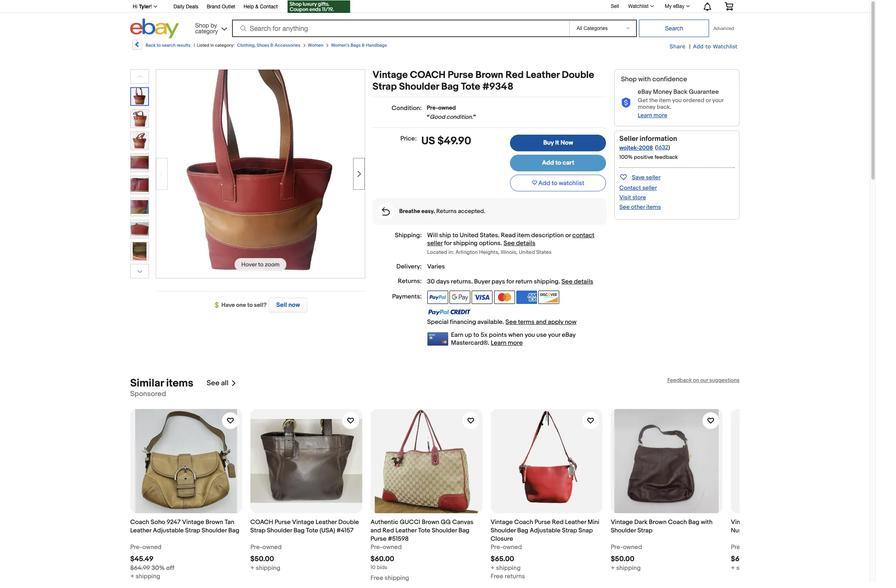 Task type: locate. For each thing, give the bounding box(es) containing it.
pre- up $45.49
[[130, 544, 142, 552]]

sell right sell?
[[276, 302, 287, 309]]

+ shipping text field
[[250, 565, 281, 573]]

item for you
[[659, 97, 671, 104]]

special financing available. see terms and apply now
[[427, 318, 577, 326]]

tote down gucci
[[418, 527, 431, 535]]

1 horizontal spatial details
[[574, 278, 594, 286]]

red inside vintage coach purse brown red leather double strap shoulder bag tote  #9348
[[506, 69, 524, 81]]

returns
[[451, 278, 471, 286], [505, 573, 525, 581]]

my
[[665, 3, 672, 9]]

pre-owned " good condition. "
[[427, 104, 476, 120]]

double inside coach purse vintage leather double strap shoulder bag tote (usa)  #4157
[[338, 519, 359, 527]]

see details link for 30 days returns . buyer pays for return shipping . see details
[[562, 278, 594, 286]]

special
[[427, 318, 449, 326]]

0 horizontal spatial tote
[[306, 527, 318, 535]]

1 horizontal spatial more
[[654, 112, 668, 119]]

1 vertical spatial item
[[517, 232, 530, 240]]

back left search
[[146, 43, 156, 48]]

shipping up free returns text field
[[496, 565, 521, 573]]

1 horizontal spatial returns
[[505, 573, 525, 581]]

other
[[631, 204, 645, 211]]

3 coach from the left
[[668, 519, 687, 527]]

shoulder down gg
[[432, 527, 457, 535]]

pre- down closure
[[491, 544, 503, 552]]

$50.00 down dark on the right of the page
[[611, 556, 635, 564]]

0 horizontal spatial contact
[[260, 4, 278, 10]]

all
[[221, 380, 229, 388]]

Pre-owned text field
[[250, 544, 282, 552], [371, 544, 402, 552], [491, 544, 522, 552], [611, 544, 642, 552]]

ship
[[439, 232, 451, 240]]

when
[[509, 331, 524, 339]]

coach inside "vintage red leather coach purse style number l1d-9813"
[[790, 519, 809, 527]]

contact seller visit store see other items
[[620, 185, 661, 211]]

earn up to 5x points when you use your ebay mastercard®.
[[451, 331, 576, 347]]

0 vertical spatial learn
[[638, 112, 653, 119]]

pre-owned text field up the $60.00 text field
[[371, 544, 402, 552]]

paypal credit image
[[427, 309, 471, 316]]

you left use
[[525, 331, 535, 339]]

shoulder down dark on the right of the page
[[611, 527, 636, 535]]

2 horizontal spatial .
[[559, 278, 560, 286]]

1 horizontal spatial ebay
[[638, 88, 652, 96]]

seller for contact seller
[[427, 240, 443, 248]]

1 horizontal spatial learn more link
[[638, 112, 668, 119]]

condition.
[[447, 113, 473, 120]]

to down advanced link
[[706, 43, 711, 50]]

with details__icon image left get
[[621, 98, 631, 108]]

2 adjustable from the left
[[530, 527, 561, 535]]

pre-owned text field for $68.00
[[731, 544, 763, 552]]

0 vertical spatial sell
[[611, 3, 619, 9]]

back to search results
[[146, 43, 191, 48]]

authentic
[[371, 519, 399, 527]]

1 horizontal spatial with details__icon image
[[621, 98, 631, 108]]

watchlist inside 'link'
[[628, 3, 649, 9]]

bags
[[351, 43, 361, 48]]

0 horizontal spatial shop
[[195, 22, 209, 29]]

1 vertical spatial learn
[[491, 339, 507, 347]]

learn more link down money
[[638, 112, 668, 119]]

item down money
[[659, 97, 671, 104]]

1 horizontal spatial tote
[[418, 527, 431, 535]]

see details link
[[504, 240, 536, 248], [562, 278, 594, 286]]

0 vertical spatial more
[[654, 112, 668, 119]]

$50.00 up + shipping text field
[[250, 556, 274, 564]]

1 horizontal spatial $50.00
[[611, 556, 635, 564]]

get
[[638, 97, 648, 104]]

read
[[501, 232, 516, 240]]

pre-owned text field for coach purse vintage leather double strap shoulder bag tote (usa)  #4157
[[250, 544, 282, 552]]

for shipping options . see details
[[443, 240, 536, 248]]

1 horizontal spatial united
[[519, 249, 535, 256]]

picture 3 of 14 image
[[131, 132, 149, 150]]

back inside ebay money back guarantee get the item you ordered or your money back. learn more
[[674, 88, 688, 96]]

vintage inside "vintage red leather coach purse style number l1d-9813"
[[731, 519, 753, 527]]

points
[[489, 331, 507, 339]]

for up in:
[[444, 240, 452, 248]]

bids
[[377, 565, 388, 571]]

purse
[[448, 69, 474, 81], [275, 519, 291, 527], [535, 519, 551, 527], [811, 519, 827, 527], [371, 536, 387, 544]]

with details__icon image inside us $49.90 main content
[[382, 208, 390, 216]]

shoulder up $50.00 text field
[[267, 527, 292, 535]]

0 horizontal spatial double
[[338, 519, 359, 527]]

1 coach from the left
[[130, 519, 149, 527]]

1 horizontal spatial pre-owned $50.00 + shipping
[[611, 544, 642, 573]]

0 horizontal spatial adjustable
[[153, 527, 184, 535]]

tote for coach purse vintage leather double strap shoulder bag tote (usa)  #4157
[[306, 527, 318, 535]]

previous price $64.99 30% off text field
[[130, 565, 174, 573]]

leather inside coach soho 9247 vintage brown tan leather adjustable strap shoulder bag
[[130, 527, 152, 535]]

learn more link down special financing available. see terms and apply now
[[491, 339, 523, 347]]

tote left (usa)
[[306, 527, 318, 535]]

add for add to cart
[[542, 159, 554, 167]]

pre-owned text field for vintage dark brown coach bag with shoulder strap
[[611, 544, 642, 552]]

pays
[[492, 278, 505, 286]]

ebay money back guarantee get the item you ordered or your money back. learn more
[[638, 88, 724, 119]]

learn down money
[[638, 112, 653, 119]]

1 vertical spatial shop
[[621, 76, 637, 84]]

located
[[427, 249, 448, 256]]

| right share "button"
[[690, 43, 691, 50]]

0 vertical spatial or
[[706, 97, 711, 104]]

up
[[465, 331, 472, 339]]

owned up $50.00 text box
[[623, 544, 642, 552]]

vintage inside the vintage coach purse red leather mini shoulder bag adjustable strap snap closure pre-owned $65.00 + shipping free returns
[[491, 519, 513, 527]]

1 $50.00 from the left
[[250, 556, 274, 564]]

1 vertical spatial double
[[338, 519, 359, 527]]

0 vertical spatial details
[[516, 240, 536, 248]]

master card image
[[494, 291, 515, 304]]

0 vertical spatial united
[[460, 232, 479, 240]]

vintage for vintage red leather coach purse style number l1d-9813
[[731, 519, 753, 527]]

shop with confidence
[[621, 76, 688, 84]]

0 vertical spatial see details link
[[504, 240, 536, 248]]

to inside share | add to watchlist
[[706, 43, 711, 50]]

1 horizontal spatial learn
[[638, 112, 653, 119]]

shipping down $50.00 text box
[[617, 565, 641, 573]]

with details__icon image for ebay money back guarantee
[[621, 98, 631, 108]]

1 horizontal spatial .
[[501, 240, 502, 248]]

search
[[162, 43, 176, 48]]

to inside button
[[552, 179, 558, 187]]

tote inside coach purse vintage leather double strap shoulder bag tote (usa)  #4157
[[306, 527, 318, 535]]

pre- inside pre-owned $68.00 + shipping
[[731, 544, 743, 552]]

owned down closure
[[503, 544, 522, 552]]

2 horizontal spatial tote
[[461, 81, 481, 93]]

add down buy
[[542, 159, 554, 167]]

red
[[506, 69, 524, 81], [552, 519, 564, 527], [755, 519, 766, 527], [383, 527, 394, 535]]

purse inside "vintage red leather coach purse style number l1d-9813"
[[811, 519, 827, 527]]

you inside ebay money back guarantee get the item you ordered or your money back. learn more
[[673, 97, 682, 104]]

description
[[531, 232, 564, 240]]

learn inside ebay money back guarantee get the item you ordered or your money back. learn more
[[638, 112, 653, 119]]

1 vertical spatial seller
[[643, 185, 657, 192]]

+ shipping text field down $68.00 text field
[[731, 565, 761, 573]]

items inside contact seller visit store see other items
[[647, 204, 661, 211]]

"
[[473, 113, 476, 120]]

shop by category
[[195, 22, 218, 34]]

for
[[444, 240, 452, 248], [507, 278, 514, 286]]

0 vertical spatial coach
[[410, 69, 446, 81]]

purse inside vintage coach purse brown red leather double strap shoulder bag tote  #9348
[[448, 69, 474, 81]]

american express image
[[517, 291, 537, 304]]

add down add to cart link
[[539, 179, 551, 187]]

snap
[[579, 527, 593, 535]]

seller up located
[[427, 240, 443, 248]]

shipping up arlington
[[453, 240, 478, 248]]

vintage inside vintage coach purse brown red leather double strap shoulder bag tote  #9348
[[373, 69, 408, 81]]

free down 10 bids "text box"
[[371, 575, 383, 583]]

shipping inside pre-owned $68.00 + shipping
[[737, 565, 761, 573]]

more down back.
[[654, 112, 668, 119]]

tote left #9348
[[461, 81, 481, 93]]

1 vertical spatial now
[[565, 318, 577, 326]]

learn right '5x'
[[491, 339, 507, 347]]

0 vertical spatial shop
[[195, 22, 209, 29]]

0 vertical spatial you
[[673, 97, 682, 104]]

your down "guarantee"
[[713, 97, 724, 104]]

and down authentic
[[371, 527, 381, 535]]

0 horizontal spatial your
[[548, 331, 561, 339]]

shipping down bids
[[385, 575, 409, 583]]

items right other
[[647, 204, 661, 211]]

vintage inside coach soho 9247 vintage brown tan leather adjustable strap shoulder bag
[[182, 519, 204, 527]]

2 vertical spatial ebay
[[562, 331, 576, 339]]

tote inside authentic gucci brown gg canvas and red leather tote shoulder bag purse #51598 pre-owned $60.00 10 bids free shipping
[[418, 527, 431, 535]]

0 horizontal spatial or
[[566, 232, 571, 240]]

+ down $68.00 text field
[[731, 565, 735, 573]]

shipping down $64.99
[[136, 573, 160, 581]]

your right use
[[548, 331, 561, 339]]

will ship to united states. read item description or
[[427, 232, 573, 240]]

learn more link for ebay money back guarantee
[[638, 112, 668, 119]]

to left '5x'
[[474, 331, 479, 339]]

get the coupon image
[[288, 0, 351, 13]]

& for women's
[[362, 43, 365, 48]]

+
[[250, 565, 255, 573], [491, 565, 495, 573], [611, 565, 615, 573], [731, 565, 735, 573], [130, 573, 134, 581]]

back up ordered
[[674, 88, 688, 96]]

strap
[[373, 81, 397, 93], [185, 527, 200, 535], [250, 527, 266, 535], [562, 527, 577, 535], [638, 527, 653, 535]]

buy
[[544, 139, 554, 147]]

item inside ebay money back guarantee get the item you ordered or your money back. learn more
[[659, 97, 671, 104]]

1 horizontal spatial double
[[562, 69, 595, 81]]

more inside ebay money back guarantee get the item you ordered or your money back. learn more
[[654, 112, 668, 119]]

united
[[460, 232, 479, 240], [519, 249, 535, 256]]

. for options
[[501, 240, 502, 248]]

vintage dark brown coach bag with shoulder strap
[[611, 519, 713, 535]]

and up use
[[536, 318, 547, 326]]

bag inside coach soho 9247 vintage brown tan leather adjustable strap shoulder bag
[[228, 527, 239, 535]]

or
[[706, 97, 711, 104], [566, 232, 571, 240]]

shipping inside the vintage coach purse red leather mini shoulder bag adjustable strap snap closure pre-owned $65.00 + shipping free returns
[[496, 565, 521, 573]]

watchlist right sell 'link'
[[628, 3, 649, 9]]

1 vertical spatial add
[[542, 159, 554, 167]]

seller right the save
[[646, 174, 661, 181]]

owned inside pre-owned $45.49 $64.99 30% off + shipping
[[142, 544, 162, 552]]

1 horizontal spatial shop
[[621, 76, 637, 84]]

or down "guarantee"
[[706, 97, 711, 104]]

returns up "google pay" image
[[451, 278, 471, 286]]

now
[[289, 302, 300, 309], [565, 318, 577, 326]]

leather inside the vintage coach purse red leather mini shoulder bag adjustable strap snap closure pre-owned $65.00 + shipping free returns
[[565, 519, 587, 527]]

1 vertical spatial with
[[701, 519, 713, 527]]

0 horizontal spatial ebay
[[562, 331, 576, 339]]

$68.00 text field
[[731, 556, 755, 564]]

leather inside authentic gucci brown gg canvas and red leather tote shoulder bag purse #51598 pre-owned $60.00 10 bids free shipping
[[396, 527, 417, 535]]

1 vertical spatial united
[[519, 249, 535, 256]]

in:
[[449, 249, 455, 256]]

vintage coach purse red leather mini shoulder bag adjustable strap snap closure pre-owned $65.00 + shipping free returns
[[491, 519, 600, 581]]

coach right tan
[[250, 519, 273, 527]]

returns inside us $49.90 main content
[[451, 278, 471, 286]]

+ shipping text field
[[491, 565, 521, 573], [611, 565, 641, 573], [731, 565, 761, 573], [130, 573, 160, 582]]

my ebay
[[665, 3, 685, 9]]

1 horizontal spatial back
[[674, 88, 688, 96]]

1 vertical spatial watchlist
[[713, 43, 738, 50]]

+ inside the vintage coach purse red leather mini shoulder bag adjustable strap snap closure pre-owned $65.00 + shipping free returns
[[491, 565, 495, 573]]

0 vertical spatial with
[[639, 76, 651, 84]]

or left contact
[[566, 232, 571, 240]]

to inside earn up to 5x points when you use your ebay mastercard®.
[[474, 331, 479, 339]]

0 horizontal spatial pre-owned text field
[[130, 544, 162, 552]]

good
[[430, 113, 445, 120]]

+ for vintage dark brown coach bag with shoulder strap
[[611, 565, 615, 573]]

shipping down $68.00
[[737, 565, 761, 573]]

1 vertical spatial sell
[[276, 302, 287, 309]]

positive
[[634, 154, 654, 161]]

1 pre-owned $50.00 + shipping from the left
[[250, 544, 282, 573]]

owned up $68.00
[[743, 544, 763, 552]]

brand outlet
[[207, 4, 235, 10]]

pre-owned $50.00 + shipping for coach purse vintage leather double strap shoulder bag tote (usa)  #4157
[[250, 544, 282, 573]]

contact right "help"
[[260, 4, 278, 10]]

1 horizontal spatial or
[[706, 97, 711, 104]]

advanced
[[714, 26, 735, 31]]

feedback on our suggestions
[[668, 377, 740, 384]]

0 horizontal spatial item
[[517, 232, 530, 240]]

coach soho 9247 vintage brown tan leather adjustable strap shoulder bag
[[130, 519, 239, 535]]

2 vertical spatial seller
[[427, 240, 443, 248]]

+ shipping text field for $50.00
[[611, 565, 641, 573]]

united left states
[[519, 249, 535, 256]]

vintage for vintage coach purse brown red leather double strap shoulder bag tote  #9348
[[373, 69, 408, 81]]

category:
[[215, 43, 235, 48]]

tote for authentic gucci brown gg canvas and red leather tote shoulder bag purse #51598 pre-owned $60.00 10 bids free shipping
[[418, 527, 431, 535]]

1 horizontal spatial with
[[701, 519, 713, 527]]

returns down $65.00 text box
[[505, 573, 525, 581]]

0 horizontal spatial for
[[444, 240, 452, 248]]

item inside us $49.90 main content
[[517, 232, 530, 240]]

ebay inside earn up to 5x points when you use your ebay mastercard®.
[[562, 331, 576, 339]]

items
[[647, 204, 661, 211], [166, 377, 193, 390]]

save
[[632, 174, 645, 181]]

2 coach from the left
[[514, 519, 533, 527]]

$60.00 text field
[[371, 556, 395, 564]]

0 vertical spatial your
[[713, 97, 724, 104]]

1 vertical spatial returns
[[505, 573, 525, 581]]

1 vertical spatial for
[[507, 278, 514, 286]]

+ for coach purse vintage leather double strap shoulder bag tote (usa)  #4157
[[250, 565, 255, 573]]

coach inside the vintage dark brown coach bag with shoulder strap
[[668, 519, 687, 527]]

to left search
[[157, 43, 161, 48]]

1 horizontal spatial you
[[673, 97, 682, 104]]

1 vertical spatial you
[[525, 331, 535, 339]]

breathe
[[399, 208, 420, 215]]

owned down the #51598
[[383, 544, 402, 552]]

now right sell?
[[289, 302, 300, 309]]

bag inside the vintage coach purse red leather mini shoulder bag adjustable strap snap closure pre-owned $65.00 + shipping free returns
[[518, 527, 529, 535]]

2 pre-owned text field from the left
[[371, 544, 402, 552]]

+ shipping text field down $50.00 text box
[[611, 565, 641, 573]]

red inside "vintage red leather coach purse style number l1d-9813"
[[755, 519, 766, 527]]

learn inside us $49.90 main content
[[491, 339, 507, 347]]

shoulder up closure
[[491, 527, 516, 535]]

pre- inside pre-owned " good condition. "
[[427, 104, 438, 111]]

1 horizontal spatial sell
[[611, 3, 619, 9]]

$65.00 text field
[[491, 556, 514, 564]]

pre- up the "
[[427, 104, 438, 111]]

results
[[177, 43, 191, 48]]

easy.
[[422, 208, 435, 215]]

gg
[[441, 519, 451, 527]]

+ shipping text field down $65.00 text box
[[491, 565, 521, 573]]

red inside authentic gucci brown gg canvas and red leather tote shoulder bag purse #51598 pre-owned $60.00 10 bids free shipping
[[383, 527, 394, 535]]

adjustable left 'snap'
[[530, 527, 561, 535]]

owned up good
[[438, 104, 456, 111]]

breathe easy. returns accepted.
[[399, 208, 486, 215]]

and for apply
[[536, 318, 547, 326]]

0 horizontal spatial watchlist
[[628, 3, 649, 9]]

0 vertical spatial learn more link
[[638, 112, 668, 119]]

clothing, shoes & accessories link
[[237, 43, 300, 48]]

to left cart
[[556, 159, 562, 167]]

shoulder
[[399, 81, 439, 93], [202, 527, 227, 535], [267, 527, 292, 535], [432, 527, 457, 535], [491, 527, 516, 535], [611, 527, 636, 535]]

and
[[536, 318, 547, 326], [371, 527, 381, 535]]

picture 1 of 14 image
[[131, 88, 148, 105]]

seller down save seller
[[643, 185, 657, 192]]

with details__icon image left breathe
[[382, 208, 390, 216]]

0 horizontal spatial &
[[256, 4, 259, 10]]

+ inside pre-owned $45.49 $64.99 30% off + shipping
[[130, 573, 134, 581]]

ebay inside account navigation
[[674, 3, 685, 9]]

to right ship
[[453, 232, 459, 240]]

to right the one
[[247, 302, 253, 309]]

coach inside vintage coach purse brown red leather double strap shoulder bag tote  #9348
[[410, 69, 446, 81]]

free down $65.00 text box
[[491, 573, 504, 581]]

0 vertical spatial seller
[[646, 174, 661, 181]]

0 horizontal spatial free
[[371, 575, 383, 583]]

ebay right my
[[674, 3, 685, 9]]

sell?
[[254, 302, 267, 309]]

now right apply
[[565, 318, 577, 326]]

ebay mastercard image
[[427, 333, 448, 346]]

1 vertical spatial contact
[[620, 185, 641, 192]]

0 horizontal spatial learn
[[491, 339, 507, 347]]

1 horizontal spatial free
[[491, 573, 504, 581]]

l1d-
[[756, 527, 768, 535]]

1 horizontal spatial now
[[565, 318, 577, 326]]

vintage
[[373, 69, 408, 81], [182, 519, 204, 527], [292, 519, 314, 527], [491, 519, 513, 527], [611, 519, 633, 527], [731, 519, 753, 527]]

$60.00
[[371, 556, 395, 564]]

owned up the $45.49 "text box"
[[142, 544, 162, 552]]

None submit
[[640, 20, 710, 37]]

+ down $50.00 text box
[[611, 565, 615, 573]]

items right similar in the bottom of the page
[[166, 377, 193, 390]]

1 horizontal spatial pre-owned text field
[[731, 544, 763, 552]]

1 vertical spatial back
[[674, 88, 688, 96]]

your inside earn up to 5x points when you use your ebay mastercard®.
[[548, 331, 561, 339]]

shoulder inside vintage coach purse brown red leather double strap shoulder bag tote  #9348
[[399, 81, 439, 93]]

2 horizontal spatial &
[[362, 43, 365, 48]]

0 vertical spatial items
[[647, 204, 661, 211]]

brown inside coach soho 9247 vintage brown tan leather adjustable strap shoulder bag
[[206, 519, 223, 527]]

4 pre-owned text field from the left
[[611, 544, 642, 552]]

your inside ebay money back guarantee get the item you ordered or your money back. learn more
[[713, 97, 724, 104]]

with inside the vintage dark brown coach bag with shoulder strap
[[701, 519, 713, 527]]

0 horizontal spatial returns
[[451, 278, 471, 286]]

0 vertical spatial add
[[693, 43, 704, 50]]

0 horizontal spatial $50.00
[[250, 556, 274, 564]]

+ inside pre-owned $68.00 + shipping
[[731, 565, 735, 573]]

owned inside pre-owned " good condition. "
[[438, 104, 456, 111]]

1 horizontal spatial items
[[647, 204, 661, 211]]

add inside button
[[539, 179, 551, 187]]

seller inside contact seller visit store see other items
[[643, 185, 657, 192]]

pre-owned text field down closure
[[491, 544, 522, 552]]

discover image
[[539, 291, 560, 304]]

1 vertical spatial learn more link
[[491, 339, 523, 347]]

add right share
[[693, 43, 704, 50]]

1 adjustable from the left
[[153, 527, 184, 535]]

4 coach from the left
[[790, 519, 809, 527]]

picture 4 of 14 image
[[131, 154, 149, 172]]

+ down $64.99
[[130, 573, 134, 581]]

adjustable
[[153, 527, 184, 535], [530, 527, 561, 535]]

1 pre-owned text field from the left
[[130, 544, 162, 552]]

0 vertical spatial watchlist
[[628, 3, 649, 9]]

1 horizontal spatial watchlist
[[713, 43, 738, 50]]

gucci
[[400, 519, 421, 527]]

3 pre-owned text field from the left
[[491, 544, 522, 552]]

0 vertical spatial back
[[146, 43, 156, 48]]

vintage inside the vintage dark brown coach bag with shoulder strap
[[611, 519, 633, 527]]

2 pre-owned $50.00 + shipping from the left
[[611, 544, 642, 573]]

& for clothing,
[[271, 43, 274, 48]]

Pre-owned text field
[[130, 544, 162, 552], [731, 544, 763, 552]]

watchlist down advanced
[[713, 43, 738, 50]]

0 vertical spatial and
[[536, 318, 547, 326]]

0 vertical spatial contact
[[260, 4, 278, 10]]

see inside contact seller visit store see other items
[[620, 204, 630, 211]]

free
[[491, 573, 504, 581], [371, 575, 383, 583]]

shipping up discover image
[[534, 278, 559, 286]]

2 pre-owned text field from the left
[[731, 544, 763, 552]]

with details__icon image
[[621, 98, 631, 108], [382, 208, 390, 216]]

will
[[427, 232, 438, 240]]

+ for vintage red leather coach purse style number l1d-9813
[[731, 565, 735, 573]]

have one to sell?
[[222, 302, 267, 309]]

adjustable down 9247
[[153, 527, 184, 535]]

0 vertical spatial item
[[659, 97, 671, 104]]

$65.00
[[491, 556, 514, 564]]

sell left watchlist 'link'
[[611, 3, 619, 9]]

now
[[561, 139, 573, 147]]

1 horizontal spatial see details link
[[562, 278, 594, 286]]

you right back.
[[673, 97, 682, 104]]

back to search results link
[[132, 40, 191, 53]]

coach inside the vintage coach purse red leather mini shoulder bag adjustable strap snap closure pre-owned $65.00 + shipping free returns
[[514, 519, 533, 527]]

united up arlington
[[460, 232, 479, 240]]

one
[[236, 302, 246, 309]]

sell link
[[607, 3, 623, 9]]

add for add to watchlist
[[539, 179, 551, 187]]

0 horizontal spatial with details__icon image
[[382, 208, 390, 216]]

picture 2 of 14 image
[[131, 110, 149, 128]]

0 vertical spatial ebay
[[674, 3, 685, 9]]

1 pre-owned text field from the left
[[250, 544, 282, 552]]

pre-owned text field up $50.00 text box
[[611, 544, 642, 552]]

and inside authentic gucci brown gg canvas and red leather tote shoulder bag purse #51598 pre-owned $60.00 10 bids free shipping
[[371, 527, 381, 535]]

double
[[562, 69, 595, 81], [338, 519, 359, 527]]

to left watchlist
[[552, 179, 558, 187]]

adjustable inside the vintage coach purse red leather mini shoulder bag adjustable strap snap closure pre-owned $65.00 + shipping free returns
[[530, 527, 561, 535]]

1 vertical spatial your
[[548, 331, 561, 339]]

visit
[[620, 194, 631, 201]]

vintage for vintage dark brown coach bag with shoulder strap
[[611, 519, 633, 527]]

guarantee
[[689, 88, 719, 96]]

+ down $50.00 text field
[[250, 565, 255, 573]]

help & contact link
[[244, 3, 278, 12]]

0 horizontal spatial .
[[471, 278, 473, 286]]

1 vertical spatial with details__icon image
[[382, 208, 390, 216]]

1 vertical spatial ebay
[[638, 88, 652, 96]]

picture 6 of 14 image
[[131, 198, 149, 216]]

located in: arlington heights, illinois, united states
[[427, 249, 552, 256]]

more right points
[[508, 339, 523, 347]]

2 $50.00 from the left
[[611, 556, 635, 564]]

0 horizontal spatial items
[[166, 377, 193, 390]]

for right pays
[[507, 278, 514, 286]]

vintage coach purse brown red leather double strap shoulder bag tote  #9348
[[373, 69, 595, 93]]

| left listed
[[194, 43, 195, 48]]

ebay down apply
[[562, 331, 576, 339]]

clothing,
[[237, 43, 256, 48]]

picture 5 of 14 image
[[131, 176, 149, 194]]

and for red
[[371, 527, 381, 535]]

+ down $65.00
[[491, 565, 495, 573]]

. for returns
[[471, 278, 473, 286]]

add inside share | add to watchlist
[[693, 43, 704, 50]]

1 vertical spatial and
[[371, 527, 381, 535]]

0 vertical spatial now
[[289, 302, 300, 309]]

0 horizontal spatial sell
[[276, 302, 287, 309]]

contact up visit store link
[[620, 185, 641, 192]]

coach up 'condition:'
[[410, 69, 446, 81]]

0 horizontal spatial you
[[525, 331, 535, 339]]

adjustable inside coach soho 9247 vintage brown tan leather adjustable strap shoulder bag
[[153, 527, 184, 535]]

shoulder up 'condition:'
[[399, 81, 439, 93]]

watchlist
[[559, 179, 585, 187]]



Task type: describe. For each thing, give the bounding box(es) containing it.
1 horizontal spatial for
[[507, 278, 514, 286]]

sell for sell now
[[276, 302, 287, 309]]

add to watchlist
[[539, 179, 585, 187]]

have
[[222, 302, 235, 309]]

visa image
[[472, 291, 493, 304]]

red inside the vintage coach purse red leather mini shoulder bag adjustable strap snap closure pre-owned $65.00 + shipping free returns
[[552, 519, 564, 527]]

handbags
[[366, 43, 387, 48]]

shoulder inside the vintage coach purse red leather mini shoulder bag adjustable strap snap closure pre-owned $65.00 + shipping free returns
[[491, 527, 516, 535]]

(usa)
[[320, 527, 335, 535]]

Free shipping text field
[[371, 575, 409, 583]]

0 horizontal spatial details
[[516, 240, 536, 248]]

0 horizontal spatial back
[[146, 43, 156, 48]]

purse inside coach purse vintage leather double strap shoulder bag tote (usa)  #4157
[[275, 519, 291, 527]]

store
[[633, 194, 646, 201]]

30%
[[151, 565, 165, 573]]

| listed in category:
[[194, 43, 235, 48]]

pre-owned text field for authentic gucci brown gg canvas and red leather tote shoulder bag purse #51598
[[371, 544, 402, 552]]

or inside us $49.90 main content
[[566, 232, 571, 240]]

shipping:
[[395, 232, 422, 240]]

free inside the vintage coach purse red leather mini shoulder bag adjustable strap snap closure pre-owned $65.00 + shipping free returns
[[491, 573, 504, 581]]

$45.49 text field
[[130, 556, 154, 564]]

owned inside authentic gucci brown gg canvas and red leather tote shoulder bag purse #51598 pre-owned $60.00 10 bids free shipping
[[383, 544, 402, 552]]

leather inside "vintage red leather coach purse style number l1d-9813"
[[768, 519, 789, 527]]

now inside us $49.90 main content
[[565, 318, 577, 326]]

mastercard®.
[[451, 339, 490, 347]]

0 horizontal spatial |
[[194, 43, 195, 48]]

returns inside the vintage coach purse red leather mini shoulder bag adjustable strap snap closure pre-owned $65.00 + shipping free returns
[[505, 573, 525, 581]]

owned up $50.00 text field
[[263, 544, 282, 552]]

watchlist link
[[624, 1, 658, 11]]

contact inside contact seller visit store see other items
[[620, 185, 641, 192]]

money
[[653, 88, 672, 96]]

on
[[693, 377, 700, 384]]

dark
[[635, 519, 648, 527]]

picture 8 of 14 image
[[131, 243, 149, 261]]

delivery:
[[397, 263, 422, 271]]

ebay inside ebay money back guarantee get the item you ordered or your money back. learn more
[[638, 88, 652, 96]]

learn more link for earn up to 5x points when you use your ebay mastercard®.
[[491, 339, 523, 347]]

hi tyler !
[[133, 4, 152, 10]]

pre- inside pre-owned $45.49 $64.99 30% off + shipping
[[130, 544, 142, 552]]

women link
[[308, 43, 324, 48]]

my ebay link
[[661, 1, 694, 11]]

contact inside account navigation
[[260, 4, 278, 10]]

accessories
[[275, 43, 300, 48]]

shipping inside authentic gucci brown gg canvas and red leather tote shoulder bag purse #51598 pre-owned $60.00 10 bids free shipping
[[385, 575, 409, 583]]

share | add to watchlist
[[670, 43, 738, 50]]

cart
[[563, 159, 575, 167]]

more inside us $49.90 main content
[[508, 339, 523, 347]]

!
[[151, 4, 152, 10]]

pre-owned text field for vintage coach purse red leather mini shoulder bag adjustable strap snap closure
[[491, 544, 522, 552]]

daily deals link
[[174, 3, 199, 12]]

contact seller link
[[427, 232, 595, 248]]

shipping down $50.00 text field
[[256, 565, 281, 573]]

deals
[[186, 4, 199, 10]]

bag inside the vintage dark brown coach bag with shoulder strap
[[689, 519, 700, 527]]

1 horizontal spatial |
[[690, 43, 691, 50]]

0 horizontal spatial with
[[639, 76, 651, 84]]

options
[[479, 240, 501, 248]]

seller for contact seller visit store see other items
[[643, 185, 657, 192]]

help
[[244, 4, 254, 10]]

add to watchlist button
[[510, 175, 607, 192]]

with details__icon image for breathe easy.
[[382, 208, 390, 216]]

see all link
[[207, 377, 237, 390]]

shoes
[[257, 43, 270, 48]]

See all text field
[[207, 380, 229, 388]]

see other items link
[[620, 204, 661, 211]]

leather inside coach purse vintage leather double strap shoulder bag tote (usa)  #4157
[[316, 519, 337, 527]]

1632
[[657, 144, 669, 151]]

watchlist inside share | add to watchlist
[[713, 43, 738, 50]]

contact seller
[[427, 232, 595, 248]]

strap inside the vintage coach purse red leather mini shoulder bag adjustable strap snap closure pre-owned $65.00 + shipping free returns
[[562, 527, 577, 535]]

10 bids text field
[[371, 565, 388, 571]]

$68.00
[[731, 556, 755, 564]]

1 vertical spatial details
[[574, 278, 594, 286]]

purse inside authentic gucci brown gg canvas and red leather tote shoulder bag purse #51598 pre-owned $60.00 10 bids free shipping
[[371, 536, 387, 544]]

shop by category banner
[[128, 0, 740, 41]]

sell for sell
[[611, 3, 619, 9]]

help & contact
[[244, 4, 278, 10]]

clothing, shoes & accessories
[[237, 43, 300, 48]]

visit store link
[[620, 194, 646, 201]]

see details link for for shipping options . see details
[[504, 240, 536, 248]]

100%
[[620, 154, 633, 161]]

outlet
[[222, 4, 235, 10]]

closure
[[491, 536, 513, 544]]

pre-owned $50.00 + shipping for vintage dark brown coach bag with shoulder strap
[[611, 544, 642, 573]]

$50.00 text field
[[611, 556, 635, 564]]

shop for shop with confidence
[[621, 76, 637, 84]]

strap inside coach purse vintage leather double strap shoulder bag tote (usa)  #4157
[[250, 527, 266, 535]]

brown inside authentic gucci brown gg canvas and red leather tote shoulder bag purse #51598 pre-owned $60.00 10 bids free shipping
[[422, 519, 440, 527]]

women
[[308, 43, 324, 48]]

us $49.90
[[422, 135, 472, 148]]

"
[[427, 113, 430, 120]]

illinois,
[[501, 249, 518, 256]]

bag inside vintage coach purse brown red leather double strap shoulder bag tote  #9348
[[441, 81, 459, 93]]

our
[[701, 377, 709, 384]]

sponsored
[[130, 390, 166, 399]]

purse inside the vintage coach purse red leather mini shoulder bag adjustable strap snap closure pre-owned $65.00 + shipping free returns
[[535, 519, 551, 527]]

days
[[436, 278, 450, 286]]

buy it now
[[544, 139, 573, 147]]

$50.00 text field
[[250, 556, 274, 564]]

states
[[536, 249, 552, 256]]

shoulder inside authentic gucci brown gg canvas and red leather tote shoulder bag purse #51598 pre-owned $60.00 10 bids free shipping
[[432, 527, 457, 535]]

bag inside authentic gucci brown gg canvas and red leather tote shoulder bag purse #51598 pre-owned $60.00 10 bids free shipping
[[459, 527, 470, 535]]

coach inside coach purse vintage leather double strap shoulder bag tote (usa)  #4157
[[250, 519, 273, 527]]

authentic gucci brown gg canvas and red leather tote shoulder bag purse #51598 pre-owned $60.00 10 bids free shipping
[[371, 519, 474, 583]]

available.
[[478, 318, 504, 326]]

picture 7 of 14 image
[[131, 220, 149, 238]]

tyler
[[139, 4, 151, 10]]

tan
[[225, 519, 234, 527]]

or inside ebay money back guarantee get the item you ordered or your money back. learn more
[[706, 97, 711, 104]]

+ shipping text field for $68.00
[[731, 565, 761, 573]]

pre- inside authentic gucci brown gg canvas and red leather tote shoulder bag purse #51598 pre-owned $60.00 10 bids free shipping
[[371, 544, 383, 552]]

vintage for vintage coach purse red leather mini shoulder bag adjustable strap snap closure pre-owned $65.00 + shipping free returns
[[491, 519, 513, 527]]

you inside earn up to 5x points when you use your ebay mastercard®.
[[525, 331, 535, 339]]

0 horizontal spatial now
[[289, 302, 300, 309]]

vintage coach purse brown red leather double strap shoulder bag tote  #9348 - picture 1 of 14 image
[[182, 69, 339, 277]]

leather inside vintage coach purse brown red leather double strap shoulder bag tote  #9348
[[526, 69, 560, 81]]

1 vertical spatial items
[[166, 377, 193, 390]]

add to cart link
[[510, 155, 607, 172]]

shoulder inside coach soho 9247 vintage brown tan leather adjustable strap shoulder bag
[[202, 527, 227, 535]]

$50.00 for vintage dark brown coach bag with shoulder strap
[[611, 556, 635, 564]]

)
[[669, 144, 670, 151]]

coach inside coach soho 9247 vintage brown tan leather adjustable strap shoulder bag
[[130, 519, 149, 527]]

+ shipping text field for $65.00
[[491, 565, 521, 573]]

#9348
[[483, 81, 514, 93]]

account navigation
[[128, 0, 740, 14]]

$50.00 for coach purse vintage leather double strap shoulder bag tote (usa)  #4157
[[250, 556, 274, 564]]

feedback
[[668, 377, 692, 384]]

pre- up $50.00 text box
[[611, 544, 623, 552]]

google pay image
[[450, 291, 471, 304]]

shop for shop by category
[[195, 22, 209, 29]]

confidence
[[653, 76, 688, 84]]

accepted.
[[458, 208, 486, 215]]

strap inside vintage coach purse brown red leather double strap shoulder bag tote  #9348
[[373, 81, 397, 93]]

coach purse vintage leather double strap shoulder bag tote (usa)  #4157
[[250, 519, 359, 535]]

shoulder inside the vintage dark brown coach bag with shoulder strap
[[611, 527, 636, 535]]

us
[[422, 135, 435, 148]]

bag inside coach purse vintage leather double strap shoulder bag tote (usa)  #4157
[[294, 527, 305, 535]]

pre-owned $68.00 + shipping
[[731, 544, 763, 573]]

learn more
[[491, 339, 523, 347]]

by
[[211, 22, 217, 29]]

owned inside pre-owned $68.00 + shipping
[[743, 544, 763, 552]]

free inside authentic gucci brown gg canvas and red leather tote shoulder bag purse #51598 pre-owned $60.00 10 bids free shipping
[[371, 575, 383, 583]]

30 days returns . buyer pays for return shipping . see details
[[427, 278, 594, 286]]

vintage red leather coach purse style number l1d-9813
[[731, 519, 843, 535]]

in
[[210, 43, 214, 48]]

brown inside the vintage dark brown coach bag with shoulder strap
[[649, 519, 667, 527]]

condition:
[[392, 104, 422, 112]]

shipping inside pre-owned $45.49 $64.99 30% off + shipping
[[136, 573, 160, 581]]

seller for save seller
[[646, 174, 661, 181]]

owned inside the vintage coach purse red leather mini shoulder bag adjustable strap snap closure pre-owned $65.00 + shipping free returns
[[503, 544, 522, 552]]

your shopping cart image
[[725, 2, 734, 10]]

Free returns text field
[[491, 573, 525, 582]]

see all
[[207, 380, 229, 388]]

Search for anything text field
[[233, 20, 568, 36]]

& inside account navigation
[[256, 4, 259, 10]]

see terms and apply now link
[[506, 318, 577, 326]]

strap inside coach soho 9247 vintage brown tan leather adjustable strap shoulder bag
[[185, 527, 200, 535]]

us $49.90 main content
[[373, 69, 607, 347]]

money
[[638, 104, 656, 111]]

similar items
[[130, 377, 193, 390]]

vintage inside coach purse vintage leather double strap shoulder bag tote (usa)  #4157
[[292, 519, 314, 527]]

strap inside the vintage dark brown coach bag with shoulder strap
[[638, 527, 653, 535]]

pre-owned text field for $45.49
[[130, 544, 162, 552]]

pre- up $50.00 text field
[[250, 544, 263, 552]]

contact seller link
[[620, 185, 657, 192]]

shoulder inside coach purse vintage leather double strap shoulder bag tote (usa)  #4157
[[267, 527, 292, 535]]

double inside vintage coach purse brown red leather double strap shoulder bag tote  #9348
[[562, 69, 595, 81]]

back.
[[657, 104, 672, 111]]

tote inside vintage coach purse brown red leather double strap shoulder bag tote  #9348
[[461, 81, 481, 93]]

share
[[670, 43, 686, 50]]

brown inside vintage coach purse brown red leather double strap shoulder bag tote  #9348
[[476, 69, 504, 81]]

none submit inside shop by category banner
[[640, 20, 710, 37]]

item for description
[[517, 232, 530, 240]]

pre- inside the vintage coach purse red leather mini shoulder bag adjustable strap snap closure pre-owned $65.00 + shipping free returns
[[491, 544, 503, 552]]

Sponsored text field
[[130, 390, 166, 399]]

+ shipping text field down $64.99
[[130, 573, 160, 582]]

paypal image
[[427, 291, 448, 304]]

dollar sign image
[[215, 302, 222, 309]]



Task type: vqa. For each thing, say whether or not it's contained in the screenshot.
. associated with returns
yes



